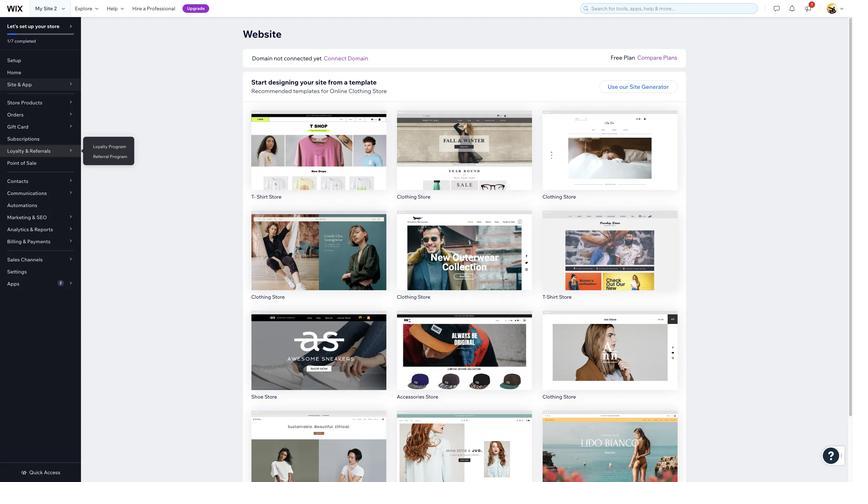 Task type: vqa. For each thing, say whether or not it's contained in the screenshot.
the settings button
no



Task type: describe. For each thing, give the bounding box(es) containing it.
referrals
[[30, 148, 51, 154]]

connect
[[324, 55, 347, 62]]

a inside the start designing your site from a template recommended templates for online clothing store
[[344, 78, 348, 86]]

sale
[[26, 160, 37, 166]]

not
[[274, 55, 283, 62]]

billing & payments button
[[0, 236, 81, 248]]

card
[[17, 124, 28, 130]]

shoe store
[[251, 394, 277, 400]]

compare
[[638, 54, 662, 61]]

site & app button
[[0, 79, 81, 91]]

store products button
[[0, 97, 81, 109]]

loyalty & referrals
[[7, 148, 51, 154]]

1/7
[[7, 38, 14, 44]]

site inside button
[[630, 83, 641, 90]]

referral program link
[[83, 151, 134, 163]]

setup
[[7, 57, 21, 64]]

referral
[[93, 154, 109, 159]]

1 button
[[801, 0, 816, 17]]

help
[[107, 5, 118, 12]]

marketing & seo
[[7, 214, 47, 221]]

1 horizontal spatial site
[[44, 5, 53, 12]]

billing
[[7, 238, 22, 245]]

let's set up your store
[[7, 23, 59, 29]]

loyalty program
[[93, 144, 126, 149]]

sales channels button
[[0, 254, 81, 266]]

upgrade
[[187, 6, 205, 11]]

accessories store
[[397, 394, 439, 400]]

referral program
[[93, 154, 127, 159]]

my
[[35, 5, 42, 12]]

up
[[28, 23, 34, 29]]

store
[[47, 23, 59, 29]]

generator
[[642, 83, 669, 90]]

explore
[[75, 5, 92, 12]]

templates
[[293, 87, 320, 95]]

analytics & reports
[[7, 226, 53, 233]]

t- for t-shirt store
[[543, 294, 547, 300]]

quick
[[29, 469, 43, 476]]

use
[[608, 83, 618, 90]]

billing & payments
[[7, 238, 50, 245]]

set
[[19, 23, 27, 29]]

free plan compare plans
[[611, 54, 678, 61]]

contacts
[[7, 178, 28, 184]]

sales channels
[[7, 257, 43, 263]]

compare plans button
[[638, 53, 678, 62]]

your inside the start designing your site from a template recommended templates for online clothing store
[[300, 78, 314, 86]]

gift
[[7, 124, 16, 130]]

t- shirt store
[[251, 194, 282, 200]]

products
[[21, 100, 42, 106]]

channels
[[21, 257, 43, 263]]

website
[[243, 28, 282, 40]]

program for referral program
[[110, 154, 127, 159]]

a inside hire a professional link
[[143, 5, 146, 12]]

connected
[[284, 55, 312, 62]]

hire a professional
[[132, 5, 175, 12]]

recommended
[[251, 87, 292, 95]]

designing
[[268, 78, 299, 86]]

site
[[315, 78, 327, 86]]

automations link
[[0, 199, 81, 211]]

program for loyalty program
[[109, 144, 126, 149]]

loyalty program link
[[83, 141, 134, 153]]

gift card button
[[0, 121, 81, 133]]

quick access
[[29, 469, 60, 476]]

store inside dropdown button
[[7, 100, 20, 106]]

t- for t- shirt store
[[251, 194, 256, 200]]

store products
[[7, 100, 42, 106]]

marketing & seo button
[[0, 211, 81, 224]]

1
[[811, 2, 813, 7]]

orders
[[7, 112, 24, 118]]

& for marketing
[[32, 214, 35, 221]]

site & app
[[7, 81, 32, 88]]

help button
[[103, 0, 128, 17]]

shoe
[[251, 394, 263, 400]]

marketing
[[7, 214, 31, 221]]

2 domain from the left
[[348, 55, 368, 62]]

analytics & reports button
[[0, 224, 81, 236]]

professional
[[147, 5, 175, 12]]



Task type: locate. For each thing, give the bounding box(es) containing it.
plan
[[624, 54, 636, 61]]

payments
[[27, 238, 50, 245]]

let's
[[7, 23, 18, 29]]

access
[[44, 469, 60, 476]]

loyalty inside loyalty program link
[[93, 144, 108, 149]]

& for site
[[18, 81, 21, 88]]

use our site generator button
[[600, 80, 678, 93]]

home
[[7, 69, 21, 76]]

point
[[7, 160, 19, 166]]

start designing your site from a template recommended templates for online clothing store
[[251, 78, 387, 95]]

settings link
[[0, 266, 81, 278]]

clothing inside the start designing your site from a template recommended templates for online clothing store
[[349, 87, 371, 95]]

my site 2
[[35, 5, 57, 12]]

0 horizontal spatial domain
[[252, 55, 273, 62]]

free
[[611, 54, 623, 61]]

contacts button
[[0, 175, 81, 187]]

point of sale
[[7, 160, 37, 166]]

site inside popup button
[[7, 81, 16, 88]]

1 vertical spatial t-
[[543, 294, 547, 300]]

automations
[[7, 202, 37, 209]]

loyalty for loyalty program
[[93, 144, 108, 149]]

1 vertical spatial a
[[344, 78, 348, 86]]

shirt for t- shirt store
[[257, 194, 268, 200]]

1 vertical spatial program
[[110, 154, 127, 159]]

clothing
[[349, 87, 371, 95], [397, 194, 417, 200], [543, 194, 563, 200], [251, 294, 271, 300], [397, 294, 417, 300], [543, 394, 563, 400]]

shirt for t-shirt store
[[547, 294, 558, 300]]

1 vertical spatial shirt
[[547, 294, 558, 300]]

domain
[[252, 55, 273, 62], [348, 55, 368, 62]]

& right billing
[[23, 238, 26, 245]]

a right the "hire"
[[143, 5, 146, 12]]

0 horizontal spatial a
[[143, 5, 146, 12]]

seo
[[36, 214, 47, 221]]

your
[[35, 23, 46, 29], [300, 78, 314, 86]]

t-shirt store
[[543, 294, 572, 300]]

online
[[330, 87, 347, 95]]

site down home
[[7, 81, 16, 88]]

1 horizontal spatial t-
[[543, 294, 547, 300]]

loyalty up referral
[[93, 144, 108, 149]]

for
[[321, 87, 329, 95]]

0 horizontal spatial shirt
[[257, 194, 268, 200]]

loyalty
[[93, 144, 108, 149], [7, 148, 24, 154]]

your right up
[[35, 23, 46, 29]]

& left reports
[[30, 226, 33, 233]]

quick access button
[[21, 469, 60, 476]]

1 horizontal spatial 2
[[60, 281, 62, 285]]

sales
[[7, 257, 20, 263]]

hire
[[132, 5, 142, 12]]

2 right 'my'
[[54, 5, 57, 12]]

reports
[[34, 226, 53, 233]]

1 horizontal spatial domain
[[348, 55, 368, 62]]

& for loyalty
[[25, 148, 29, 154]]

domain not connected yet connect domain
[[252, 55, 368, 62]]

& left seo
[[32, 214, 35, 221]]

your up templates
[[300, 78, 314, 86]]

& down "subscriptions"
[[25, 148, 29, 154]]

& for billing
[[23, 238, 26, 245]]

edit
[[314, 141, 324, 148], [459, 141, 470, 148], [605, 141, 616, 148], [314, 241, 324, 248], [459, 241, 470, 248], [605, 241, 616, 248], [314, 341, 324, 348], [459, 341, 470, 348], [605, 341, 616, 348], [314, 441, 324, 449], [459, 441, 470, 449], [605, 441, 616, 449]]

use our site generator
[[608, 83, 669, 90]]

1/7 completed
[[7, 38, 36, 44]]

program down loyalty program
[[110, 154, 127, 159]]

2 down settings link
[[60, 281, 62, 285]]

communications button
[[0, 187, 81, 199]]

upgrade button
[[183, 4, 209, 13]]

a right 'from'
[[344, 78, 348, 86]]

loyalty inside loyalty & referrals dropdown button
[[7, 148, 24, 154]]

program inside loyalty program link
[[109, 144, 126, 149]]

template
[[349, 78, 377, 86]]

1 horizontal spatial a
[[344, 78, 348, 86]]

2
[[54, 5, 57, 12], [60, 281, 62, 285]]

store inside the start designing your site from a template recommended templates for online clothing store
[[373, 87, 387, 95]]

1 vertical spatial 2
[[60, 281, 62, 285]]

program inside referral program "link"
[[110, 154, 127, 159]]

home link
[[0, 66, 81, 79]]

app
[[22, 81, 32, 88]]

& inside dropdown button
[[32, 214, 35, 221]]

0 horizontal spatial your
[[35, 23, 46, 29]]

store
[[373, 87, 387, 95], [7, 100, 20, 106], [269, 194, 282, 200], [418, 194, 431, 200], [564, 194, 576, 200], [272, 294, 285, 300], [418, 294, 431, 300], [559, 294, 572, 300], [265, 394, 277, 400], [426, 394, 439, 400], [564, 394, 576, 400]]

orders button
[[0, 109, 81, 121]]

1 domain from the left
[[252, 55, 273, 62]]

communications
[[7, 190, 47, 197]]

a
[[143, 5, 146, 12], [344, 78, 348, 86]]

0 vertical spatial your
[[35, 23, 46, 29]]

site
[[44, 5, 53, 12], [7, 81, 16, 88], [630, 83, 641, 90]]

yet
[[314, 55, 322, 62]]

0 vertical spatial a
[[143, 5, 146, 12]]

from
[[328, 78, 343, 86]]

1 horizontal spatial loyalty
[[93, 144, 108, 149]]

t-
[[251, 194, 256, 200], [543, 294, 547, 300]]

loyalty up point
[[7, 148, 24, 154]]

view button
[[304, 153, 334, 166], [450, 153, 480, 166], [595, 153, 625, 166], [304, 253, 334, 266], [450, 253, 480, 266], [595, 253, 625, 266], [304, 353, 334, 366], [450, 353, 480, 366], [595, 353, 625, 366], [304, 453, 334, 466], [450, 453, 480, 466], [595, 453, 625, 466]]

apps
[[7, 281, 19, 287]]

0 horizontal spatial t-
[[251, 194, 256, 200]]

of
[[20, 160, 25, 166]]

0 vertical spatial t-
[[251, 194, 256, 200]]

analytics
[[7, 226, 29, 233]]

2 inside sidebar element
[[60, 281, 62, 285]]

loyalty for loyalty & referrals
[[7, 148, 24, 154]]

sidebar element
[[0, 17, 81, 482]]

domain right the connect
[[348, 55, 368, 62]]

& left the app
[[18, 81, 21, 88]]

your inside sidebar element
[[35, 23, 46, 29]]

0 vertical spatial 2
[[54, 5, 57, 12]]

settings
[[7, 269, 27, 275]]

view
[[312, 156, 326, 163], [458, 156, 471, 163], [604, 156, 617, 163], [312, 256, 326, 263], [458, 256, 471, 263], [604, 256, 617, 263], [312, 356, 326, 363], [458, 356, 471, 363], [604, 356, 617, 363], [312, 456, 326, 463], [458, 456, 471, 463], [604, 456, 617, 463]]

0 horizontal spatial 2
[[54, 5, 57, 12]]

0 horizontal spatial site
[[7, 81, 16, 88]]

site right 'my'
[[44, 5, 53, 12]]

start
[[251, 78, 267, 86]]

loyalty & referrals button
[[0, 145, 81, 157]]

0 horizontal spatial loyalty
[[7, 148, 24, 154]]

domain left not
[[252, 55, 273, 62]]

gift card
[[7, 124, 28, 130]]

0 vertical spatial shirt
[[257, 194, 268, 200]]

clothing store
[[397, 194, 431, 200], [543, 194, 576, 200], [251, 294, 285, 300], [397, 294, 431, 300], [543, 394, 576, 400]]

1 horizontal spatial your
[[300, 78, 314, 86]]

point of sale link
[[0, 157, 81, 169]]

our
[[620, 83, 629, 90]]

site right our
[[630, 83, 641, 90]]

subscriptions
[[7, 136, 40, 142]]

program up referral program
[[109, 144, 126, 149]]

1 horizontal spatial shirt
[[547, 294, 558, 300]]

& for analytics
[[30, 226, 33, 233]]

connect domain button
[[324, 54, 368, 63]]

hire a professional link
[[128, 0, 180, 17]]

0 vertical spatial program
[[109, 144, 126, 149]]

2 horizontal spatial site
[[630, 83, 641, 90]]

Search for tools, apps, help & more... field
[[590, 4, 756, 14]]

1 vertical spatial your
[[300, 78, 314, 86]]

plans
[[664, 54, 678, 61]]



